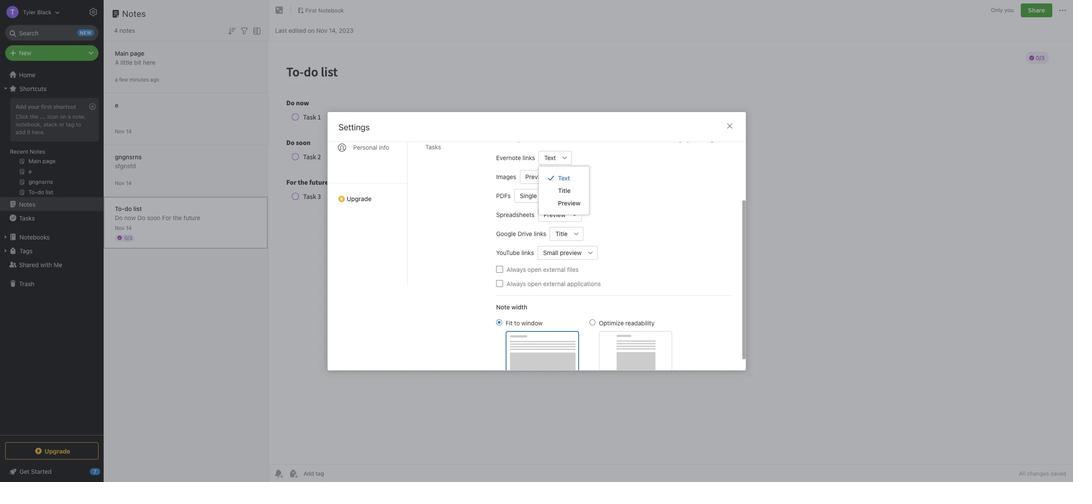 Task type: locate. For each thing, give the bounding box(es) containing it.
Fit to window radio
[[496, 319, 502, 325]]

2 external from the top
[[543, 280, 566, 287]]

group
[[0, 95, 103, 201]]

your inside group
[[28, 103, 40, 110]]

0 vertical spatial notes
[[122, 9, 146, 19]]

saved
[[1051, 470, 1067, 477]]

1 do from the left
[[115, 214, 123, 221]]

page inside button
[[539, 192, 553, 199]]

2 vertical spatial nov 14
[[115, 225, 132, 231]]

links
[[588, 136, 600, 143], [523, 154, 535, 161], [534, 230, 546, 237], [522, 249, 534, 256]]

1 horizontal spatial upgrade
[[347, 195, 371, 202]]

shortcuts button
[[0, 82, 103, 95]]

1 vertical spatial open
[[528, 280, 542, 287]]

notes right recent
[[30, 148, 45, 155]]

nov inside note window element
[[317, 27, 328, 34]]

0 vertical spatial your
[[28, 103, 40, 110]]

all
[[1019, 470, 1026, 477]]

text up title link
[[558, 175, 570, 182]]

2023
[[339, 27, 354, 34]]

add a reminder image
[[273, 469, 284, 479]]

1 horizontal spatial to
[[514, 319, 520, 327]]

None search field
[[11, 25, 92, 41]]

open for always open external applications
[[528, 280, 542, 287]]

your
[[28, 103, 40, 110], [518, 136, 529, 143]]

drive
[[518, 230, 532, 237]]

preview up single page
[[525, 173, 547, 180]]

tags button
[[0, 244, 103, 258]]

1 horizontal spatial on
[[308, 27, 315, 34]]

preview button
[[520, 170, 549, 184], [538, 208, 568, 222]]

nov 14 for gngnsrns
[[115, 180, 132, 186]]

0 vertical spatial nov 14
[[115, 128, 132, 135]]

0 horizontal spatial tasks
[[19, 214, 35, 222]]

nov 14 down sfgnsfd
[[115, 180, 132, 186]]

preview inside choose default view option for images field
[[525, 173, 547, 180]]

a inside icon on a note, notebook, stack or tag to add it here.
[[68, 113, 71, 120]]

on up or
[[60, 113, 66, 120]]

1 vertical spatial nov 14
[[115, 180, 132, 186]]

14
[[126, 128, 132, 135], [126, 180, 132, 186], [126, 225, 132, 231]]

page for main page
[[130, 49, 144, 57]]

2 always from the top
[[507, 280, 526, 287]]

notebooks link
[[0, 230, 103, 244]]

Always open external files checkbox
[[496, 266, 503, 273]]

the
[[30, 113, 38, 120], [173, 214, 182, 221]]

icon on a note, notebook, stack or tag to add it here.
[[16, 113, 86, 136]]

0 horizontal spatial text
[[544, 154, 556, 161]]

1 vertical spatial text
[[558, 175, 570, 182]]

do
[[125, 205, 132, 212]]

1 external from the top
[[543, 266, 566, 273]]

notes inside 'note list' element
[[122, 9, 146, 19]]

your left default on the top
[[518, 136, 529, 143]]

nov left '14,'
[[317, 27, 328, 34]]

0 horizontal spatial do
[[115, 214, 123, 221]]

the left ...
[[30, 113, 38, 120]]

title up small preview button
[[555, 230, 568, 237]]

notes
[[120, 27, 135, 34]]

tab list
[[328, 58, 408, 286]]

page right single
[[539, 192, 553, 199]]

0 vertical spatial to
[[76, 121, 81, 128]]

0 vertical spatial always
[[507, 266, 526, 273]]

1 horizontal spatial tasks
[[425, 143, 441, 151]]

0 horizontal spatial to
[[76, 121, 81, 128]]

trash link
[[0, 277, 103, 291]]

2 vertical spatial preview
[[544, 211, 566, 218]]

new
[[576, 136, 586, 143]]

your for first
[[28, 103, 40, 110]]

1 vertical spatial notes
[[30, 148, 45, 155]]

Choose default view option for PDFs field
[[514, 189, 569, 203]]

0 horizontal spatial on
[[60, 113, 66, 120]]

nov 14 up 0/3
[[115, 225, 132, 231]]

page up the bit
[[130, 49, 144, 57]]

a little bit here
[[115, 59, 155, 66]]

note,
[[72, 113, 86, 120]]

icon
[[47, 113, 58, 120]]

first
[[305, 7, 317, 14]]

1 vertical spatial a
[[68, 113, 71, 120]]

option group
[[496, 318, 672, 373]]

tasks
[[425, 143, 441, 151], [19, 214, 35, 222]]

the inside group
[[30, 113, 38, 120]]

1 vertical spatial the
[[173, 214, 182, 221]]

open up always open external applications
[[528, 266, 542, 273]]

page
[[130, 49, 144, 57], [539, 192, 553, 199]]

1 vertical spatial page
[[539, 192, 553, 199]]

0 horizontal spatial a
[[68, 113, 71, 120]]

1 horizontal spatial text
[[558, 175, 570, 182]]

0 vertical spatial upgrade button
[[328, 183, 407, 206]]

0 vertical spatial open
[[528, 266, 542, 273]]

few
[[119, 76, 128, 83]]

notes up tasks button
[[19, 201, 36, 208]]

to down note,
[[76, 121, 81, 128]]

edited
[[289, 27, 306, 34]]

0 horizontal spatial your
[[28, 103, 40, 110]]

are
[[664, 136, 673, 143]]

with
[[40, 261, 52, 268]]

0 vertical spatial external
[[543, 266, 566, 273]]

1 horizontal spatial a
[[115, 76, 118, 83]]

title button
[[550, 227, 570, 241]]

tasks inside "tab"
[[425, 143, 441, 151]]

1 horizontal spatial upgrade button
[[328, 183, 407, 206]]

0 vertical spatial tasks
[[425, 143, 441, 151]]

here
[[143, 59, 155, 66]]

14 up gngnsrns
[[126, 128, 132, 135]]

1 vertical spatial title
[[555, 230, 568, 237]]

google
[[496, 230, 516, 237]]

tasks tab
[[418, 140, 482, 154]]

1 vertical spatial external
[[543, 280, 566, 287]]

for
[[567, 136, 574, 143]]

1 vertical spatial 14
[[126, 180, 132, 186]]

0 horizontal spatial the
[[30, 113, 38, 120]]

notes link
[[0, 197, 103, 211]]

fit
[[506, 319, 513, 327]]

tasks button
[[0, 211, 103, 225]]

nov up 0/3
[[115, 225, 125, 231]]

add tag image
[[288, 469, 299, 479]]

it
[[27, 129, 30, 136]]

always open external applications
[[507, 280, 601, 287]]

1 horizontal spatial the
[[173, 214, 182, 221]]

a
[[115, 76, 118, 83], [68, 113, 71, 120]]

tree containing home
[[0, 68, 104, 435]]

Choose default view option for Evernote links field
[[539, 151, 572, 165]]

small preview button
[[538, 246, 584, 260]]

tree
[[0, 68, 104, 435]]

1 always from the top
[[507, 266, 526, 273]]

files
[[567, 266, 579, 273]]

2 open from the top
[[528, 280, 542, 287]]

fit to window
[[506, 319, 543, 327]]

notes up notes
[[122, 9, 146, 19]]

do down to-
[[115, 214, 123, 221]]

to right fit
[[514, 319, 520, 327]]

e
[[115, 101, 118, 109]]

external down always open external files
[[543, 280, 566, 287]]

1 vertical spatial upgrade
[[45, 448, 70, 455]]

nov 14
[[115, 128, 132, 135], [115, 180, 132, 186], [115, 225, 132, 231]]

2 nov 14 from the top
[[115, 180, 132, 186]]

the inside 'note list' element
[[173, 214, 182, 221]]

1 vertical spatial on
[[60, 113, 66, 120]]

gngnsrns
[[115, 153, 142, 160]]

on inside icon on a note, notebook, stack or tag to add it here.
[[60, 113, 66, 120]]

4 notes
[[114, 27, 135, 34]]

note list element
[[104, 0, 268, 483]]

evernote links
[[496, 154, 535, 161]]

personal info
[[353, 144, 389, 151]]

links left and
[[588, 136, 600, 143]]

Always open external applications checkbox
[[496, 280, 503, 287]]

1 nov 14 from the top
[[115, 128, 132, 135]]

first
[[41, 103, 52, 110]]

note window element
[[268, 0, 1074, 483]]

14 down sfgnsfd
[[126, 180, 132, 186]]

recent notes
[[10, 148, 45, 155]]

text inside dropdown list menu
[[558, 175, 570, 182]]

notebook,
[[16, 121, 42, 128]]

1 vertical spatial to
[[514, 319, 520, 327]]

0 vertical spatial a
[[115, 76, 118, 83]]

a left the few
[[115, 76, 118, 83]]

main
[[115, 49, 129, 57]]

expand note image
[[274, 5, 285, 16]]

page inside 'note list' element
[[130, 49, 144, 57]]

preview button up title button
[[538, 208, 568, 222]]

3 nov 14 from the top
[[115, 225, 132, 231]]

preview down preview link
[[544, 211, 566, 218]]

add
[[16, 103, 26, 110]]

0 vertical spatial the
[[30, 113, 38, 120]]

to-do list
[[115, 205, 142, 212]]

shared
[[19, 261, 39, 268]]

0 vertical spatial on
[[308, 27, 315, 34]]

2 do from the left
[[137, 214, 145, 221]]

open down always open external files
[[528, 280, 542, 287]]

recent
[[10, 148, 28, 155]]

1 vertical spatial always
[[507, 280, 526, 287]]

Choose default view option for Google Drive links field
[[550, 227, 584, 241]]

0 vertical spatial preview
[[525, 173, 547, 180]]

2 vertical spatial 14
[[126, 225, 132, 231]]

title up preview link
[[558, 187, 571, 194]]

1 horizontal spatial your
[[518, 136, 529, 143]]

a up tag
[[68, 113, 71, 120]]

1 vertical spatial tasks
[[19, 214, 35, 222]]

evernote
[[496, 154, 521, 161]]

0 horizontal spatial page
[[130, 49, 144, 57]]

readability
[[626, 319, 655, 327]]

your up click the ...
[[28, 103, 40, 110]]

1 horizontal spatial do
[[137, 214, 145, 221]]

preview for bottommost preview button
[[544, 211, 566, 218]]

page for single page
[[539, 192, 553, 199]]

a few minutes ago
[[115, 76, 159, 83]]

home link
[[0, 68, 104, 82]]

optimize readability
[[599, 319, 655, 327]]

nov
[[317, 27, 328, 34], [115, 128, 125, 135], [115, 180, 125, 186], [115, 225, 125, 231]]

always
[[507, 266, 526, 273], [507, 280, 526, 287]]

views
[[550, 136, 565, 143]]

1 vertical spatial your
[[518, 136, 529, 143]]

me
[[54, 261, 62, 268]]

1 open from the top
[[528, 266, 542, 273]]

0 vertical spatial title
[[558, 187, 571, 194]]

0 vertical spatial page
[[130, 49, 144, 57]]

preview inside field
[[544, 211, 566, 218]]

preview
[[525, 173, 547, 180], [558, 200, 581, 207], [544, 211, 566, 218]]

nov 14 for e
[[115, 128, 132, 135]]

info
[[379, 144, 389, 151]]

shortcuts
[[19, 85, 47, 92]]

1 14 from the top
[[126, 128, 132, 135]]

text
[[544, 154, 556, 161], [558, 175, 570, 182]]

do down "list"
[[137, 214, 145, 221]]

always for always open external applications
[[507, 280, 526, 287]]

external up always open external applications
[[543, 266, 566, 273]]

1 horizontal spatial page
[[539, 192, 553, 199]]

on right edited
[[308, 27, 315, 34]]

upgrade
[[347, 195, 371, 202], [45, 448, 70, 455]]

nov 14 up gngnsrns
[[115, 128, 132, 135]]

2 14 from the top
[[126, 180, 132, 186]]

on inside note window element
[[308, 27, 315, 34]]

14 up 0/3
[[126, 225, 132, 231]]

the right for
[[173, 214, 182, 221]]

links right drive
[[534, 230, 546, 237]]

Choose default view option for YouTube links field
[[538, 246, 598, 260]]

preview button up single page button
[[520, 170, 549, 184]]

preview down title link
[[558, 200, 581, 207]]

0 vertical spatial 14
[[126, 128, 132, 135]]

always open external files
[[507, 266, 579, 273]]

text down views
[[544, 154, 556, 161]]

trash
[[19, 280, 34, 288]]

1 vertical spatial upgrade button
[[5, 443, 98, 460]]

google drive links
[[496, 230, 546, 237]]

always right the always open external applications option
[[507, 280, 526, 287]]

external
[[543, 266, 566, 273], [543, 280, 566, 287]]

Note Editor text field
[[268, 41, 1074, 465]]

always right always open external files checkbox
[[507, 266, 526, 273]]

0 vertical spatial upgrade
[[347, 195, 371, 202]]

1 vertical spatial preview
[[558, 200, 581, 207]]

group containing add your first shortcut
[[0, 95, 103, 201]]

0 vertical spatial text
[[544, 154, 556, 161]]

stack
[[43, 121, 57, 128]]



Task type: vqa. For each thing, say whether or not it's contained in the screenshot.
NEW NOTEBOOK Group
no



Task type: describe. For each thing, give the bounding box(es) containing it.
pdfs
[[496, 192, 511, 199]]

to inside option group
[[514, 319, 520, 327]]

youtube links
[[496, 249, 534, 256]]

0/3
[[124, 235, 133, 241]]

Choose default view option for Images field
[[520, 170, 563, 184]]

title inside title link
[[558, 187, 571, 194]]

soon
[[147, 214, 161, 221]]

note width
[[496, 303, 527, 311]]

your for default
[[518, 136, 529, 143]]

shared with me
[[19, 261, 62, 268]]

here.
[[32, 129, 45, 136]]

preview for preview button to the top
[[525, 173, 547, 180]]

note
[[496, 303, 510, 311]]

youtube
[[496, 249, 520, 256]]

list
[[133, 205, 142, 212]]

share
[[1029, 6, 1045, 14]]

my
[[674, 136, 682, 143]]

14 for gngnsrns
[[126, 180, 132, 186]]

title link
[[539, 184, 589, 197]]

single page
[[520, 192, 553, 199]]

dropdown list menu
[[539, 172, 589, 210]]

changes
[[1028, 470, 1050, 477]]

what
[[648, 136, 663, 143]]

always for always open external files
[[507, 266, 526, 273]]

Choose default view option for Spreadsheets field
[[538, 208, 582, 222]]

14,
[[329, 27, 337, 34]]

click
[[16, 113, 28, 120]]

preview inside dropdown list menu
[[558, 200, 581, 207]]

1 vertical spatial preview button
[[538, 208, 568, 222]]

to-
[[115, 205, 125, 212]]

notes inside group
[[30, 148, 45, 155]]

future
[[184, 214, 200, 221]]

you
[[1005, 7, 1014, 14]]

home
[[19, 71, 36, 78]]

Optimize readability radio
[[589, 319, 596, 325]]

choose your default views for new links and attachments.
[[496, 136, 647, 143]]

options?
[[684, 136, 707, 143]]

optimize
[[599, 319, 624, 327]]

settings image
[[88, 7, 98, 17]]

all changes saved
[[1019, 470, 1067, 477]]

width
[[511, 303, 527, 311]]

personal
[[353, 144, 377, 151]]

0 vertical spatial preview button
[[520, 170, 549, 184]]

tab list containing personal info
[[328, 58, 408, 286]]

external for applications
[[543, 280, 566, 287]]

preview
[[560, 249, 582, 256]]

external for files
[[543, 266, 566, 273]]

nov down sfgnsfd
[[115, 180, 125, 186]]

new
[[19, 49, 31, 57]]

tags
[[19, 247, 33, 255]]

close image
[[725, 121, 735, 131]]

main page
[[115, 49, 144, 57]]

Search text field
[[11, 25, 92, 41]]

first notebook
[[305, 7, 344, 14]]

applications
[[567, 280, 601, 287]]

ago
[[150, 76, 159, 83]]

2 vertical spatial notes
[[19, 201, 36, 208]]

window
[[521, 319, 543, 327]]

preview link
[[539, 197, 589, 210]]

share button
[[1021, 3, 1053, 17]]

notebooks
[[19, 233, 50, 241]]

click the ...
[[16, 113, 46, 120]]

3 14 from the top
[[126, 225, 132, 231]]

default
[[531, 136, 549, 143]]

text link
[[539, 172, 589, 184]]

shared with me link
[[0, 258, 103, 272]]

notebook
[[318, 7, 344, 14]]

last edited on nov 14, 2023
[[275, 27, 354, 34]]

shortcut
[[53, 103, 76, 110]]

upgrade inside tab list
[[347, 195, 371, 202]]

small
[[543, 249, 558, 256]]

gngnsrns sfgnsfd
[[115, 153, 142, 170]]

spreadsheets
[[496, 211, 535, 218]]

for
[[162, 214, 171, 221]]

images
[[496, 173, 516, 180]]

now
[[124, 214, 136, 221]]

links down drive
[[522, 249, 534, 256]]

last
[[275, 27, 287, 34]]

what are my options?
[[648, 136, 707, 143]]

expand notebooks image
[[2, 234, 9, 241]]

tasks inside button
[[19, 214, 35, 222]]

first notebook button
[[295, 4, 347, 16]]

expand tags image
[[2, 248, 9, 254]]

upgrade button inside tab list
[[328, 183, 407, 206]]

open for always open external files
[[528, 266, 542, 273]]

a inside 'note list' element
[[115, 76, 118, 83]]

and
[[601, 136, 611, 143]]

links left the text button
[[523, 154, 535, 161]]

0 horizontal spatial upgrade
[[45, 448, 70, 455]]

14 for e
[[126, 128, 132, 135]]

nov down e
[[115, 128, 125, 135]]

0 horizontal spatial upgrade button
[[5, 443, 98, 460]]

sfgnsfd
[[115, 162, 136, 170]]

little
[[121, 59, 133, 66]]

only
[[991, 7, 1003, 14]]

to inside icon on a note, notebook, stack or tag to add it here.
[[76, 121, 81, 128]]

text inside button
[[544, 154, 556, 161]]

attachments.
[[612, 136, 647, 143]]

bit
[[134, 59, 141, 66]]

a
[[115, 59, 119, 66]]

option group containing fit to window
[[496, 318, 672, 373]]

4
[[114, 27, 118, 34]]

title inside title button
[[555, 230, 568, 237]]

add your first shortcut
[[16, 103, 76, 110]]

tag
[[66, 121, 74, 128]]

choose
[[496, 136, 516, 143]]

add
[[16, 129, 25, 136]]



